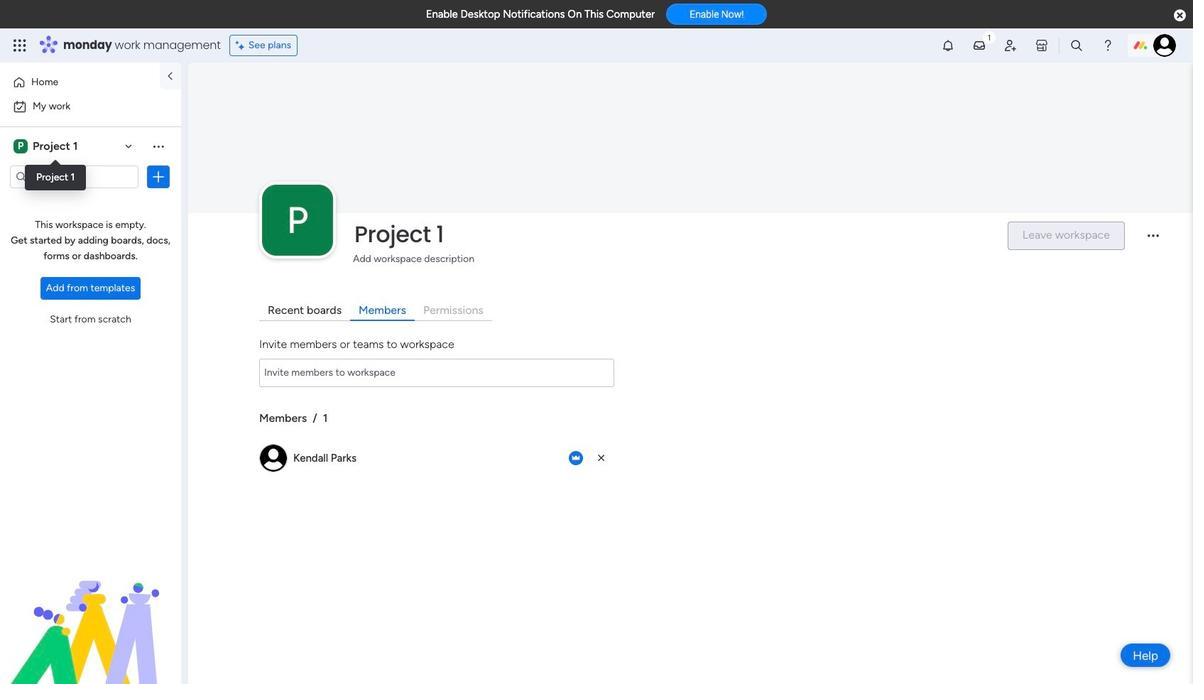 Task type: locate. For each thing, give the bounding box(es) containing it.
1 vertical spatial workspace image
[[262, 185, 333, 256]]

new crown image
[[569, 451, 583, 465]]

0 vertical spatial option
[[9, 71, 151, 94]]

option up workspace selection element
[[9, 95, 173, 118]]

monday marketplace image
[[1035, 38, 1050, 53]]

1 vertical spatial option
[[9, 95, 173, 118]]

0 vertical spatial workspace image
[[14, 139, 28, 154]]

dapulse close image
[[1175, 9, 1187, 23]]

v2 ellipsis image
[[1148, 235, 1160, 247]]

select product image
[[13, 38, 27, 53]]

notifications image
[[942, 38, 956, 53]]

1 horizontal spatial workspace image
[[262, 185, 333, 256]]

1 image
[[984, 29, 996, 45]]

2 option from the top
[[9, 95, 173, 118]]

workspace image
[[14, 139, 28, 154], [262, 185, 333, 256]]

None field
[[351, 219, 996, 249]]

lottie animation image
[[0, 541, 181, 684]]

update feed image
[[973, 38, 987, 53]]

Search in workspace field
[[30, 169, 119, 185]]

0 horizontal spatial workspace image
[[14, 139, 28, 154]]

option
[[9, 71, 151, 94], [9, 95, 173, 118]]

None text field
[[259, 359, 615, 387]]

option down the "select product" image
[[9, 71, 151, 94]]

invite members image
[[1004, 38, 1018, 53]]



Task type: describe. For each thing, give the bounding box(es) containing it.
Invite members to workspace text field
[[259, 359, 615, 387]]

see plans image
[[236, 38, 249, 53]]

options image
[[151, 170, 166, 184]]

workspace selection element
[[14, 138, 80, 155]]

kendall parks image
[[1154, 34, 1177, 57]]

help image
[[1101, 38, 1116, 53]]

search everything image
[[1070, 38, 1084, 53]]

lottie animation element
[[0, 541, 181, 684]]

workspace options image
[[151, 139, 166, 153]]

1 option from the top
[[9, 71, 151, 94]]



Task type: vqa. For each thing, say whether or not it's contained in the screenshot.
Workspace icon on the left top of page
yes



